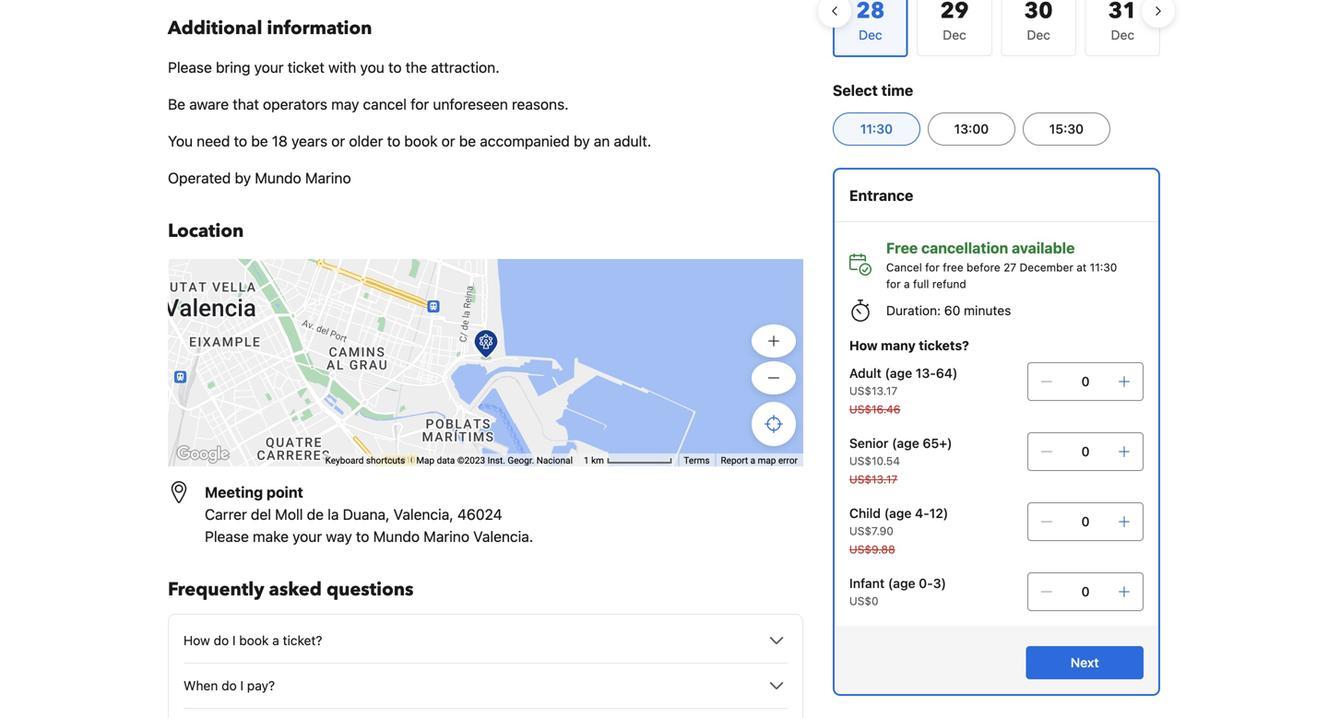 Task type: locate. For each thing, give the bounding box(es) containing it.
0 vertical spatial a
[[904, 278, 911, 291]]

(age inside adult (age 13-64) us$13.17
[[885, 366, 913, 381]]

0
[[1082, 374, 1090, 389], [1082, 444, 1090, 460], [1082, 515, 1090, 530], [1082, 585, 1090, 600]]

for up full
[[926, 261, 940, 274]]

next button
[[1027, 647, 1144, 680]]

mundo inside meeting point carrer del moll de la duana, valencia, 46024 please make your way to mundo marino valencia.
[[373, 528, 420, 546]]

or left older
[[332, 132, 345, 150]]

keyboard shortcuts
[[325, 456, 405, 467]]

(age for adult
[[885, 366, 913, 381]]

1 horizontal spatial 11:30
[[1091, 261, 1118, 274]]

for down 'cancel'
[[887, 278, 901, 291]]

child (age 4-12) us$7.90
[[850, 506, 949, 538]]

0 vertical spatial marino
[[305, 169, 351, 187]]

map data ©2023 inst. geogr. nacional
[[417, 456, 573, 467]]

0 horizontal spatial mundo
[[255, 169, 301, 187]]

3)
[[934, 576, 947, 592]]

1 vertical spatial 11:30
[[1091, 261, 1118, 274]]

us$13.17
[[850, 385, 898, 398], [850, 473, 898, 486]]

2 horizontal spatial dec
[[1112, 27, 1135, 42]]

be left the "18"
[[251, 132, 268, 150]]

marino down years
[[305, 169, 351, 187]]

1 0 from the top
[[1082, 374, 1090, 389]]

bring
[[216, 59, 250, 76]]

1 us$13.17 from the top
[[850, 385, 898, 398]]

a left ticket?
[[272, 634, 279, 649]]

moll
[[275, 506, 303, 524]]

1 vertical spatial i
[[240, 679, 244, 694]]

entrance
[[850, 187, 914, 204]]

marino
[[305, 169, 351, 187], [424, 528, 470, 546]]

a left map on the bottom right of the page
[[751, 456, 756, 467]]

(age inside senior (age 65+) us$10.54
[[892, 436, 920, 451]]

0 vertical spatial mundo
[[255, 169, 301, 187]]

a left full
[[904, 278, 911, 291]]

book down cancel
[[405, 132, 438, 150]]

1 horizontal spatial for
[[887, 278, 901, 291]]

be
[[168, 96, 186, 113]]

13:00
[[955, 121, 990, 137]]

select
[[833, 82, 878, 99]]

please inside meeting point carrer del moll de la duana, valencia, 46024 please make your way to mundo marino valencia.
[[205, 528, 249, 546]]

1 vertical spatial book
[[239, 634, 269, 649]]

i up when do i pay?
[[233, 634, 236, 649]]

when do i pay? button
[[184, 676, 788, 698]]

1 vertical spatial your
[[293, 528, 322, 546]]

0 horizontal spatial a
[[272, 634, 279, 649]]

you
[[360, 59, 385, 76]]

error
[[779, 456, 798, 467]]

or down the unforeseen
[[442, 132, 456, 150]]

(age left 4-
[[885, 506, 912, 521]]

an
[[594, 132, 610, 150]]

dec for third dec button from right
[[943, 27, 967, 42]]

location
[[168, 219, 244, 244]]

do right "when"
[[222, 679, 237, 694]]

marino down valencia, at left
[[424, 528, 470, 546]]

please down carrer
[[205, 528, 249, 546]]

0 vertical spatial for
[[411, 96, 429, 113]]

0 horizontal spatial marino
[[305, 169, 351, 187]]

operators
[[263, 96, 328, 113]]

to down duana,
[[356, 528, 370, 546]]

before
[[967, 261, 1001, 274]]

1 vertical spatial a
[[751, 456, 756, 467]]

(age inside infant (age 0-3) us$0
[[889, 576, 916, 592]]

11:30 down select time
[[861, 121, 893, 137]]

0 horizontal spatial how
[[184, 634, 210, 649]]

please
[[168, 59, 212, 76], [205, 528, 249, 546]]

do
[[214, 634, 229, 649], [222, 679, 237, 694]]

by left an
[[574, 132, 590, 150]]

0 for senior (age 65+)
[[1082, 444, 1090, 460]]

1 horizontal spatial by
[[574, 132, 590, 150]]

book up 'pay?'
[[239, 634, 269, 649]]

la
[[328, 506, 339, 524]]

mundo down valencia, at left
[[373, 528, 420, 546]]

0 horizontal spatial or
[[332, 132, 345, 150]]

1 horizontal spatial how
[[850, 338, 878, 353]]

1 horizontal spatial dec
[[1028, 27, 1051, 42]]

how inside how do i book a ticket? dropdown button
[[184, 634, 210, 649]]

1 horizontal spatial book
[[405, 132, 438, 150]]

inst.
[[488, 456, 506, 467]]

13-
[[916, 366, 937, 381]]

ticket?
[[283, 634, 323, 649]]

be
[[251, 132, 268, 150], [459, 132, 476, 150]]

book inside dropdown button
[[239, 634, 269, 649]]

2 vertical spatial a
[[272, 634, 279, 649]]

time
[[882, 82, 914, 99]]

0 horizontal spatial 11:30
[[861, 121, 893, 137]]

reasons.
[[512, 96, 569, 113]]

0 for infant (age 0-3)
[[1082, 585, 1090, 600]]

0 vertical spatial your
[[254, 59, 284, 76]]

27
[[1004, 261, 1017, 274]]

(age left 65+)
[[892, 436, 920, 451]]

3 dec from the left
[[1112, 27, 1135, 42]]

(age inside the child (age 4-12) us$7.90
[[885, 506, 912, 521]]

duration:
[[887, 303, 941, 318]]

i left 'pay?'
[[240, 679, 244, 694]]

0 vertical spatial us$13.17
[[850, 385, 898, 398]]

0 horizontal spatial be
[[251, 132, 268, 150]]

0 vertical spatial i
[[233, 634, 236, 649]]

km
[[592, 456, 604, 467]]

0 horizontal spatial by
[[235, 169, 251, 187]]

available
[[1012, 239, 1076, 257]]

for right cancel
[[411, 96, 429, 113]]

2 vertical spatial for
[[887, 278, 901, 291]]

2 horizontal spatial a
[[904, 278, 911, 291]]

0 horizontal spatial i
[[233, 634, 236, 649]]

12)
[[930, 506, 949, 521]]

0 vertical spatial how
[[850, 338, 878, 353]]

1 horizontal spatial your
[[293, 528, 322, 546]]

(age left 13-
[[885, 366, 913, 381]]

mundo down the "18"
[[255, 169, 301, 187]]

0 horizontal spatial dec button
[[918, 0, 993, 56]]

0 horizontal spatial book
[[239, 634, 269, 649]]

1 be from the left
[[251, 132, 268, 150]]

a
[[904, 278, 911, 291], [751, 456, 756, 467], [272, 634, 279, 649]]

3 0 from the top
[[1082, 515, 1090, 530]]

your down de
[[293, 528, 322, 546]]

i for book
[[233, 634, 236, 649]]

free
[[943, 261, 964, 274]]

refund
[[933, 278, 967, 291]]

do for when
[[222, 679, 237, 694]]

us$16.46
[[850, 403, 901, 416]]

2 or from the left
[[442, 132, 456, 150]]

1 vertical spatial do
[[222, 679, 237, 694]]

many
[[881, 338, 916, 353]]

how for how many tickets?
[[850, 338, 878, 353]]

additional
[[168, 16, 262, 41]]

region
[[819, 0, 1176, 65]]

by right operated
[[235, 169, 251, 187]]

older
[[349, 132, 383, 150]]

for
[[411, 96, 429, 113], [926, 261, 940, 274], [887, 278, 901, 291]]

4 0 from the top
[[1082, 585, 1090, 600]]

46024
[[458, 506, 503, 524]]

1 vertical spatial marino
[[424, 528, 470, 546]]

your
[[254, 59, 284, 76], [293, 528, 322, 546]]

1 vertical spatial mundo
[[373, 528, 420, 546]]

(age left 0-
[[889, 576, 916, 592]]

how do i book a ticket? button
[[184, 630, 788, 652]]

1 horizontal spatial dec button
[[1002, 0, 1077, 56]]

2 0 from the top
[[1082, 444, 1090, 460]]

2 dec from the left
[[1028, 27, 1051, 42]]

11:30 right "at"
[[1091, 261, 1118, 274]]

1 vertical spatial us$13.17
[[850, 473, 898, 486]]

0 horizontal spatial dec
[[943, 27, 967, 42]]

do for how
[[214, 634, 229, 649]]

minutes
[[965, 303, 1012, 318]]

or
[[332, 132, 345, 150], [442, 132, 456, 150]]

1 horizontal spatial mundo
[[373, 528, 420, 546]]

us$13.17 up us$16.46
[[850, 385, 898, 398]]

valencia.
[[474, 528, 534, 546]]

mundo
[[255, 169, 301, 187], [373, 528, 420, 546]]

2 horizontal spatial for
[[926, 261, 940, 274]]

1 horizontal spatial be
[[459, 132, 476, 150]]

1 horizontal spatial marino
[[424, 528, 470, 546]]

4-
[[916, 506, 930, 521]]

1 or from the left
[[332, 132, 345, 150]]

infant
[[850, 576, 885, 592]]

ticket
[[288, 59, 325, 76]]

11:30 inside free cancellation available cancel for free before 27 december at 11:30 for a full refund
[[1091, 261, 1118, 274]]

1 vertical spatial please
[[205, 528, 249, 546]]

i for pay?
[[240, 679, 244, 694]]

please bring your ticket with you to the attraction.
[[168, 59, 500, 76]]

us$10.54
[[850, 455, 901, 468]]

dec for 2nd dec button
[[1028, 27, 1051, 42]]

geogr.
[[508, 456, 535, 467]]

carrer
[[205, 506, 247, 524]]

0 horizontal spatial for
[[411, 96, 429, 113]]

0 vertical spatial 11:30
[[861, 121, 893, 137]]

make
[[253, 528, 289, 546]]

1 vertical spatial how
[[184, 634, 210, 649]]

do up when do i pay?
[[214, 634, 229, 649]]

how up "when"
[[184, 634, 210, 649]]

how
[[850, 338, 878, 353], [184, 634, 210, 649]]

adult
[[850, 366, 882, 381]]

1 dec from the left
[[943, 27, 967, 42]]

1 horizontal spatial i
[[240, 679, 244, 694]]

map region
[[107, 71, 815, 543]]

0 vertical spatial do
[[214, 634, 229, 649]]

(age for child
[[885, 506, 912, 521]]

1 horizontal spatial or
[[442, 132, 456, 150]]

2 horizontal spatial dec button
[[1086, 0, 1161, 56]]

your right bring on the top left of the page
[[254, 59, 284, 76]]

us$13.17 down us$10.54
[[850, 473, 898, 486]]

please up be
[[168, 59, 212, 76]]

be down the unforeseen
[[459, 132, 476, 150]]

full
[[914, 278, 930, 291]]

how up adult
[[850, 338, 878, 353]]

how many tickets?
[[850, 338, 970, 353]]

december
[[1020, 261, 1074, 274]]

information
[[267, 16, 372, 41]]



Task type: describe. For each thing, give the bounding box(es) containing it.
0 vertical spatial book
[[405, 132, 438, 150]]

you
[[168, 132, 193, 150]]

0 for child (age 4-12)
[[1082, 515, 1090, 530]]

report a map error link
[[721, 456, 798, 467]]

meeting
[[205, 484, 263, 502]]

0 vertical spatial by
[[574, 132, 590, 150]]

18
[[272, 132, 288, 150]]

duration: 60 minutes
[[887, 303, 1012, 318]]

select time
[[833, 82, 914, 99]]

infant (age 0-3) us$0
[[850, 576, 947, 608]]

free cancellation available cancel for free before 27 december at 11:30 for a full refund
[[887, 239, 1118, 291]]

aware
[[189, 96, 229, 113]]

point
[[267, 484, 304, 502]]

pay?
[[247, 679, 275, 694]]

to right older
[[387, 132, 401, 150]]

2 us$13.17 from the top
[[850, 473, 898, 486]]

(age for infant
[[889, 576, 916, 592]]

cancel
[[887, 261, 923, 274]]

1 horizontal spatial a
[[751, 456, 756, 467]]

65+)
[[923, 436, 953, 451]]

how do i book a ticket?
[[184, 634, 323, 649]]

(age for senior
[[892, 436, 920, 451]]

free
[[887, 239, 919, 257]]

keyboard
[[325, 456, 364, 467]]

adult (age 13-64) us$13.17
[[850, 366, 958, 398]]

shortcuts
[[366, 456, 405, 467]]

dec for third dec button from left
[[1112, 27, 1135, 42]]

you need to be 18 years or older to book or be accompanied by an adult.
[[168, 132, 652, 150]]

us$13.17 inside adult (age 13-64) us$13.17
[[850, 385, 898, 398]]

frequently asked questions
[[168, 578, 414, 603]]

when do i pay?
[[184, 679, 275, 694]]

marino inside meeting point carrer del moll de la duana, valencia, 46024 please make your way to mundo marino valencia.
[[424, 528, 470, 546]]

us$7.90
[[850, 525, 894, 538]]

64)
[[937, 366, 958, 381]]

del
[[251, 506, 271, 524]]

map
[[758, 456, 777, 467]]

to inside meeting point carrer del moll de la duana, valencia, 46024 please make your way to mundo marino valencia.
[[356, 528, 370, 546]]

unforeseen
[[433, 96, 508, 113]]

a inside free cancellation available cancel for free before 27 december at 11:30 for a full refund
[[904, 278, 911, 291]]

senior
[[850, 436, 889, 451]]

additional information
[[168, 16, 372, 41]]

adult.
[[614, 132, 652, 150]]

accompanied
[[480, 132, 570, 150]]

de
[[307, 506, 324, 524]]

3 dec button from the left
[[1086, 0, 1161, 56]]

that
[[233, 96, 259, 113]]

senior (age 65+) us$10.54
[[850, 436, 953, 468]]

cancel
[[363, 96, 407, 113]]

may
[[331, 96, 359, 113]]

data
[[437, 456, 455, 467]]

2 be from the left
[[459, 132, 476, 150]]

google image
[[173, 443, 233, 467]]

duana,
[[343, 506, 390, 524]]

operated by mundo marino
[[168, 169, 351, 187]]

60
[[945, 303, 961, 318]]

attraction.
[[431, 59, 500, 76]]

1 km
[[584, 456, 607, 467]]

us$9.88
[[850, 544, 896, 557]]

map
[[417, 456, 435, 467]]

0-
[[919, 576, 934, 592]]

terms link
[[684, 456, 710, 467]]

1 km button
[[579, 454, 679, 468]]

a inside dropdown button
[[272, 634, 279, 649]]

0 vertical spatial please
[[168, 59, 212, 76]]

1 vertical spatial by
[[235, 169, 251, 187]]

when
[[184, 679, 218, 694]]

questions
[[327, 578, 414, 603]]

0 horizontal spatial your
[[254, 59, 284, 76]]

meeting point carrer del moll de la duana, valencia, 46024 please make your way to mundo marino valencia.
[[205, 484, 534, 546]]

report
[[721, 456, 749, 467]]

region containing dec
[[819, 0, 1176, 65]]

1 vertical spatial for
[[926, 261, 940, 274]]

2 dec button from the left
[[1002, 0, 1077, 56]]

0 for adult (age 13-64)
[[1082, 374, 1090, 389]]

to left the
[[389, 59, 402, 76]]

years
[[292, 132, 328, 150]]

at
[[1077, 261, 1087, 274]]

1 dec button from the left
[[918, 0, 993, 56]]

to right need
[[234, 132, 247, 150]]

next
[[1071, 656, 1100, 671]]

©2023
[[458, 456, 486, 467]]

child
[[850, 506, 881, 521]]

operated
[[168, 169, 231, 187]]

be aware that operators may cancel for unforeseen reasons.
[[168, 96, 569, 113]]

how for how do i book a ticket?
[[184, 634, 210, 649]]

way
[[326, 528, 352, 546]]

terms
[[684, 456, 710, 467]]

your inside meeting point carrer del moll de la duana, valencia, 46024 please make your way to mundo marino valencia.
[[293, 528, 322, 546]]

the
[[406, 59, 427, 76]]

cancellation
[[922, 239, 1009, 257]]

tickets?
[[919, 338, 970, 353]]

report a map error
[[721, 456, 798, 467]]

1
[[584, 456, 589, 467]]

asked
[[269, 578, 322, 603]]



Task type: vqa. For each thing, say whether or not it's contained in the screenshot.
Terms link
yes



